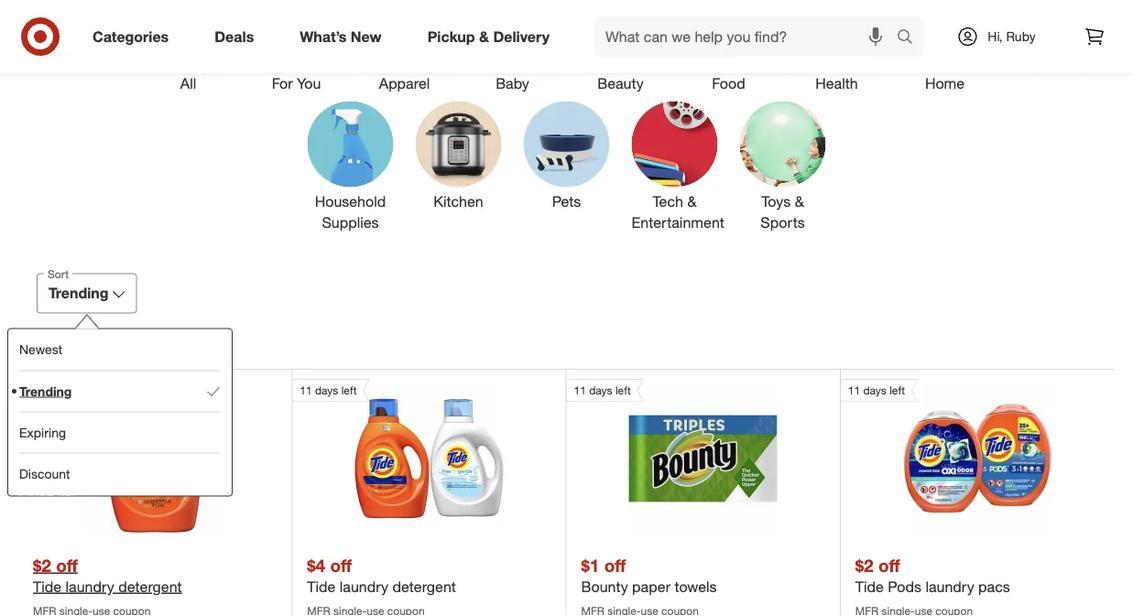 Task type: vqa. For each thing, say whether or not it's contained in the screenshot.
within
no



Task type: describe. For each thing, give the bounding box(es) containing it.
661 offer
[[15, 330, 102, 356]]

supplies
[[322, 213, 379, 231]]

laundry for $2 off
[[66, 578, 114, 596]]

pickup
[[428, 28, 475, 45]]

newest link
[[19, 329, 221, 370]]

detergent for $4 off
[[393, 578, 456, 596]]

11 days left for $2
[[848, 384, 905, 398]]

for you button
[[253, 0, 340, 94]]

home
[[926, 74, 965, 92]]

left for $2 off
[[890, 384, 905, 398]]

food
[[712, 74, 746, 92]]

pickup & delivery link
[[412, 16, 573, 57]]

kitchen button
[[416, 101, 502, 233]]

$2 off tide laundry detergent
[[33, 555, 182, 596]]

what's new link
[[284, 16, 405, 57]]

discount link
[[19, 453, 221, 494]]

kitchen
[[434, 193, 484, 210]]

trending link
[[19, 370, 221, 412]]

for you
[[272, 74, 321, 92]]

$1
[[581, 555, 600, 576]]

& for toys
[[795, 193, 804, 210]]

offer
[[56, 330, 102, 356]]

toys
[[762, 193, 791, 210]]

$2 for $2 off tide laundry detergent
[[33, 555, 51, 576]]

what's new
[[300, 28, 382, 45]]

tech & entertainment
[[632, 193, 725, 231]]

health button
[[794, 0, 880, 94]]

bounty
[[581, 578, 628, 596]]

pods
[[888, 578, 922, 596]]

$1 off bounty paper towels
[[581, 555, 717, 596]]

categories
[[93, 28, 169, 45]]

$2 for $2 off tide pods laundry pacs
[[856, 555, 874, 576]]

pacs
[[979, 578, 1011, 596]]

home button
[[902, 0, 988, 94]]

off for $4 off tide laundry detergent
[[330, 555, 352, 576]]

beauty
[[598, 74, 644, 92]]

beauty button
[[578, 0, 664, 94]]

apparel
[[379, 74, 430, 92]]

left for $4 off
[[342, 384, 357, 398]]

entertainment
[[632, 213, 725, 231]]

11 days left for $1
[[574, 384, 631, 398]]

pets button
[[524, 101, 610, 233]]

11 days left button for $4 off
[[292, 380, 503, 533]]

days for $2
[[864, 384, 887, 398]]

search
[[889, 29, 933, 47]]

categories link
[[77, 16, 192, 57]]

delivery
[[493, 28, 550, 45]]

& for pickup
[[479, 28, 489, 45]]



Task type: locate. For each thing, give the bounding box(es) containing it.
1 days from the left
[[315, 384, 338, 398]]

1 laundry from the left
[[66, 578, 114, 596]]

off for $1 off bounty paper towels
[[604, 555, 626, 576]]

11 for $2 off
[[848, 384, 861, 398]]

2 days from the left
[[589, 384, 613, 398]]

search button
[[889, 16, 933, 60]]

trending up offer
[[49, 284, 109, 302]]

0 horizontal spatial 11 days left
[[300, 384, 357, 398]]

toys & sports button
[[740, 101, 826, 233]]

detergent
[[118, 578, 182, 596], [393, 578, 456, 596]]

pickup & delivery
[[428, 28, 550, 45]]

11 days left button
[[292, 380, 503, 533], [566, 380, 778, 533], [840, 380, 1052, 533]]

tech & entertainment button
[[632, 101, 725, 233]]

1 11 from the left
[[300, 384, 312, 398]]

2 off from the left
[[330, 555, 352, 576]]

off inside $1 off bounty paper towels
[[604, 555, 626, 576]]

$2 off tide pods laundry pacs
[[856, 555, 1011, 596]]

paper
[[632, 578, 671, 596]]

1 horizontal spatial laundry
[[340, 578, 389, 596]]

deals link
[[199, 16, 277, 57]]

laundry for $4 off
[[340, 578, 389, 596]]

days
[[315, 384, 338, 398], [589, 384, 613, 398], [864, 384, 887, 398]]

2 horizontal spatial days
[[864, 384, 887, 398]]

health
[[816, 74, 858, 92]]

$4
[[307, 555, 325, 576]]

1 left from the left
[[342, 384, 357, 398]]

3 11 days left button from the left
[[840, 380, 1052, 533]]

2 11 days left from the left
[[574, 384, 631, 398]]

new
[[351, 28, 382, 45]]

11
[[300, 384, 312, 398], [574, 384, 586, 398], [848, 384, 861, 398]]

3 off from the left
[[604, 555, 626, 576]]

baby button
[[470, 0, 556, 94]]

3 11 from the left
[[848, 384, 861, 398]]

2 horizontal spatial &
[[795, 193, 804, 210]]

2 horizontal spatial left
[[890, 384, 905, 398]]

1 horizontal spatial 11
[[574, 384, 586, 398]]

detergent inside $2 off tide laundry detergent
[[118, 578, 182, 596]]

$2 inside $2 off tide laundry detergent
[[33, 555, 51, 576]]

tide inside $2 off tide pods laundry pacs
[[856, 578, 884, 596]]

1 detergent from the left
[[118, 578, 182, 596]]

household supplies
[[315, 193, 386, 231]]

0 horizontal spatial $2
[[33, 555, 51, 576]]

0 horizontal spatial days
[[315, 384, 338, 398]]

tech
[[653, 193, 684, 210]]

trending inside dropdown button
[[49, 284, 109, 302]]

$2
[[33, 555, 51, 576], [856, 555, 874, 576]]

tide for $4 off tide laundry detergent
[[307, 578, 336, 596]]

1 horizontal spatial 11 days left button
[[566, 380, 778, 533]]

3 laundry from the left
[[926, 578, 975, 596]]

1 off from the left
[[56, 555, 78, 576]]

0 horizontal spatial &
[[479, 28, 489, 45]]

$2 inside $2 off tide pods laundry pacs
[[856, 555, 874, 576]]

all button
[[145, 0, 231, 94]]

trending
[[49, 284, 109, 302], [19, 383, 72, 399]]

off for $2 off tide pods laundry pacs
[[879, 555, 900, 576]]

you
[[297, 74, 321, 92]]

1 horizontal spatial &
[[688, 193, 697, 210]]

newest
[[19, 342, 62, 358]]

0 horizontal spatial 11 days left button
[[292, 380, 503, 533]]

2 horizontal spatial tide
[[856, 578, 884, 596]]

1 horizontal spatial tide
[[307, 578, 336, 596]]

2 left from the left
[[616, 384, 631, 398]]

laundry inside $2 off tide laundry detergent
[[66, 578, 114, 596]]

2 $2 from the left
[[856, 555, 874, 576]]

0 horizontal spatial tide
[[33, 578, 61, 596]]

baby
[[496, 74, 530, 92]]

1 11 days left from the left
[[300, 384, 357, 398]]

laundry
[[66, 578, 114, 596], [340, 578, 389, 596], [926, 578, 975, 596]]

for
[[272, 74, 293, 92]]

trending for 'trending' dropdown button
[[49, 284, 109, 302]]

pets
[[552, 193, 581, 210]]

hi, ruby
[[988, 28, 1036, 44]]

discount
[[19, 466, 70, 482]]

tide
[[33, 578, 61, 596], [307, 578, 336, 596], [856, 578, 884, 596]]

& inside tech & entertainment
[[688, 193, 697, 210]]

& inside pickup & delivery link
[[479, 28, 489, 45]]

2 11 from the left
[[574, 384, 586, 398]]

deals
[[215, 28, 254, 45]]

2 horizontal spatial 11
[[848, 384, 861, 398]]

11 days left for $4
[[300, 384, 357, 398]]

& right toys
[[795, 193, 804, 210]]

1 horizontal spatial days
[[589, 384, 613, 398]]

4 off from the left
[[879, 555, 900, 576]]

& for tech
[[688, 193, 697, 210]]

all
[[180, 74, 196, 92]]

1 horizontal spatial left
[[616, 384, 631, 398]]

0 horizontal spatial detergent
[[118, 578, 182, 596]]

trending up "expiring"
[[19, 383, 72, 399]]

what's
[[300, 28, 347, 45]]

& right tech
[[688, 193, 697, 210]]

off inside $2 off tide laundry detergent
[[56, 555, 78, 576]]

0 vertical spatial trending
[[49, 284, 109, 302]]

left
[[342, 384, 357, 398], [616, 384, 631, 398], [890, 384, 905, 398]]

3 days from the left
[[864, 384, 887, 398]]

11 days left
[[300, 384, 357, 398], [574, 384, 631, 398], [848, 384, 905, 398]]

&
[[479, 28, 489, 45], [688, 193, 697, 210], [795, 193, 804, 210]]

detergent for $2 off
[[118, 578, 182, 596]]

expiring link
[[19, 412, 221, 453]]

1 11 days left button from the left
[[292, 380, 503, 533]]

tide for $2 off tide laundry detergent
[[33, 578, 61, 596]]

detergent inside "$4 off tide laundry detergent"
[[393, 578, 456, 596]]

1 $2 from the left
[[33, 555, 51, 576]]

3 tide from the left
[[856, 578, 884, 596]]

apparel button
[[362, 0, 448, 94]]

2 horizontal spatial 11 days left
[[848, 384, 905, 398]]

trending button
[[37, 273, 137, 314]]

food button
[[686, 0, 772, 94]]

off for $2 off tide laundry detergent
[[56, 555, 78, 576]]

3 11 days left from the left
[[848, 384, 905, 398]]

tide for $2 off tide pods laundry pacs
[[856, 578, 884, 596]]

2 horizontal spatial laundry
[[926, 578, 975, 596]]

towels
[[675, 578, 717, 596]]

toys & sports
[[761, 193, 805, 231]]

0 horizontal spatial laundry
[[66, 578, 114, 596]]

11 for $1 off
[[574, 384, 586, 398]]

11 for $4 off
[[300, 384, 312, 398]]

days for $4
[[315, 384, 338, 398]]

off inside $2 off tide pods laundry pacs
[[879, 555, 900, 576]]

laundry inside "$4 off tide laundry detergent"
[[340, 578, 389, 596]]

laundry inside $2 off tide pods laundry pacs
[[926, 578, 975, 596]]

3 left from the left
[[890, 384, 905, 398]]

$4 off tide laundry detergent
[[307, 555, 456, 596]]

& inside toys & sports
[[795, 193, 804, 210]]

1 tide from the left
[[33, 578, 61, 596]]

0 horizontal spatial 11
[[300, 384, 312, 398]]

household supplies button
[[307, 101, 394, 233]]

tide inside "$4 off tide laundry detergent"
[[307, 578, 336, 596]]

1 horizontal spatial 11 days left
[[574, 384, 631, 398]]

sports
[[761, 213, 805, 231]]

2 detergent from the left
[[393, 578, 456, 596]]

What can we help you find? suggestions appear below search field
[[595, 16, 902, 57]]

& right 'pickup'
[[479, 28, 489, 45]]

ruby
[[1007, 28, 1036, 44]]

2 11 days left button from the left
[[566, 380, 778, 533]]

off inside "$4 off tide laundry detergent"
[[330, 555, 352, 576]]

0 horizontal spatial left
[[342, 384, 357, 398]]

hi,
[[988, 28, 1003, 44]]

off
[[56, 555, 78, 576], [330, 555, 352, 576], [604, 555, 626, 576], [879, 555, 900, 576]]

expiring
[[19, 425, 66, 441]]

1 vertical spatial trending
[[19, 383, 72, 399]]

11 days left button for $2 off
[[840, 380, 1052, 533]]

11 days left button for $1 off
[[566, 380, 778, 533]]

household
[[315, 193, 386, 210]]

2 laundry from the left
[[340, 578, 389, 596]]

2 horizontal spatial 11 days left button
[[840, 380, 1052, 533]]

days for $1
[[589, 384, 613, 398]]

2 tide from the left
[[307, 578, 336, 596]]

1 horizontal spatial $2
[[856, 555, 874, 576]]

tide inside $2 off tide laundry detergent
[[33, 578, 61, 596]]

trending for trending link
[[19, 383, 72, 399]]

1 horizontal spatial detergent
[[393, 578, 456, 596]]

661
[[15, 330, 50, 356]]

left for $1 off
[[616, 384, 631, 398]]



